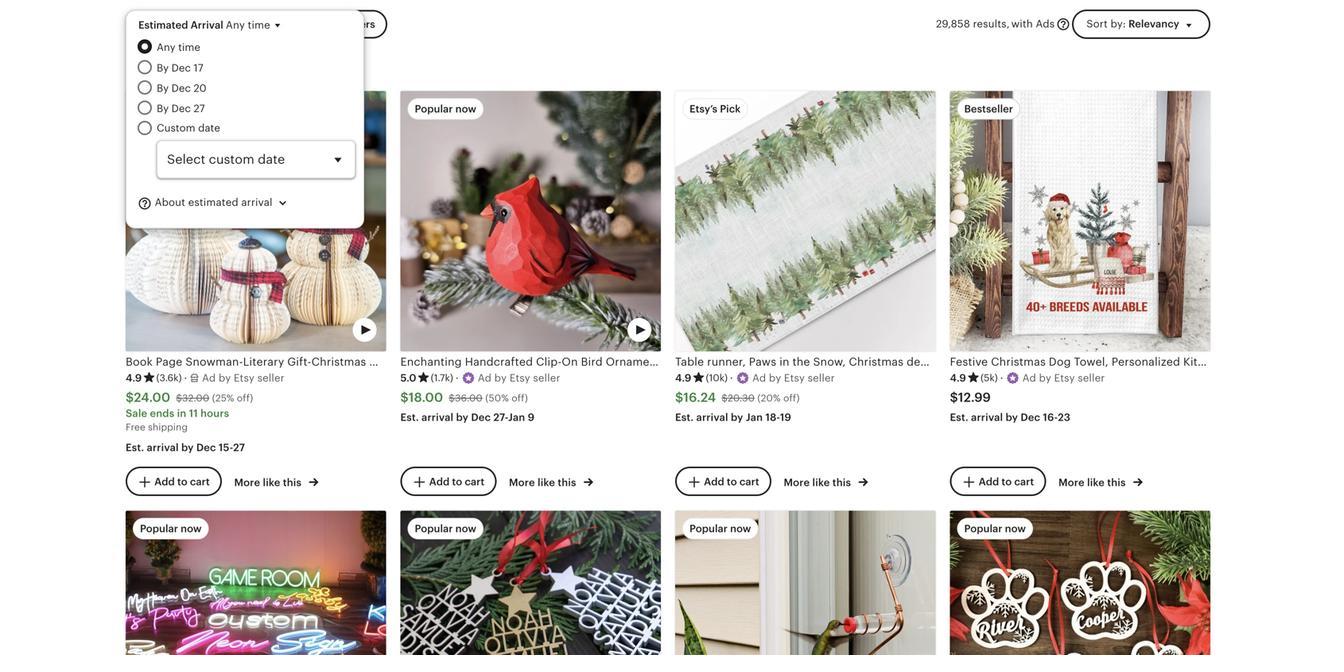 Task type: describe. For each thing, give the bounding box(es) containing it.
(20%
[[758, 393, 781, 404]]

more like this for 16.24
[[784, 477, 854, 489]]

this for 24.00
[[283, 477, 302, 489]]

sale
[[126, 408, 147, 420]]

free
[[126, 422, 146, 433]]

4 like from the left
[[1088, 477, 1105, 489]]

arrival for est. arrival by dec 27-jan 9
[[422, 412, 454, 424]]

in
[[177, 408, 187, 420]]

(3.6k)
[[156, 373, 182, 383]]

est. inside the $ 12.99 est. arrival by dec 16-23
[[951, 412, 969, 424]]

add for 16.24
[[704, 476, 725, 488]]

custom neon sign | neon sign | wedding signs | name neon sign | led neon light sign | wedding bridesmaid gifts | wall decor | home decor image
[[126, 511, 386, 656]]

4.9 for 16.24
[[676, 372, 692, 384]]

book page snowman-literary gift-christmas decor-holiday decor-christmas gifts-eco-friendly-book exchange-winter decor-gifts under 30 image
[[126, 91, 386, 352]]

3 4.9 from the left
[[951, 372, 967, 384]]

add to cart button for 18.00
[[401, 467, 497, 497]]

17
[[194, 62, 203, 74]]

add to cart button for 24.00
[[126, 467, 222, 497]]

est. for est. arrival by jan 18-19
[[676, 412, 694, 424]]

with
[[1012, 18, 1034, 30]]

festive christmas dog towel, personalized kitchen or bathroom towel for dog mom, holiday decor with dog on a sled image
[[951, 91, 1211, 352]]

relevancy
[[1129, 18, 1180, 30]]

about estimated arrival button
[[138, 188, 303, 218]]

4 add to cart button from the left
[[951, 467, 1047, 497]]

enchanting handcrafted clip-on bird ornaments for christmas trees – vibrant, artisanal, and unique holiday decorations image
[[401, 91, 661, 352]]

sort by: relevancy
[[1087, 18, 1180, 30]]

by inside the $ 12.99 est. arrival by dec 16-23
[[1006, 412, 1019, 424]]

dec left 27-
[[471, 412, 491, 424]]

arrival
[[191, 19, 223, 31]]

2 etsy's pick from the left
[[690, 103, 741, 115]]

$ inside $ 16.24 $ 20.30 (20% off)
[[722, 393, 728, 404]]

hours
[[201, 408, 229, 420]]

27 inside 'select an estimated delivery date' option group
[[194, 103, 205, 115]]

select an estimated delivery date option group
[[138, 40, 356, 178]]

est. arrival by dec 27-jan 9
[[401, 412, 535, 424]]

cart for 24.00
[[190, 476, 210, 488]]

est. arrival by dec 15-27
[[126, 442, 245, 454]]

more for 24.00
[[234, 477, 260, 489]]

by:
[[1111, 18, 1127, 30]]

20.30
[[728, 393, 755, 404]]

family christmas ornament - personalized ornament with names - christmas tree ornament image
[[401, 511, 661, 656]]

by dec 20
[[157, 82, 207, 94]]

to for 18.00
[[452, 476, 463, 488]]

(5k)
[[981, 373, 998, 383]]

add for 18.00
[[429, 476, 450, 488]]

1 jan from the left
[[509, 412, 526, 424]]

arrival inside dropdown button
[[241, 197, 273, 209]]

by dec 27
[[157, 103, 205, 115]]

results,
[[974, 18, 1010, 30]]

23
[[1058, 412, 1071, 424]]

5.0
[[401, 372, 417, 384]]

(10k)
[[706, 373, 728, 383]]

1 horizontal spatial 27
[[233, 442, 245, 454]]

2 popular now link from the left
[[401, 511, 661, 656]]

this for 18.00
[[558, 477, 577, 489]]

ads
[[1036, 18, 1055, 30]]

4 to from the left
[[1002, 476, 1012, 488]]

about
[[155, 197, 185, 209]]

more like this link for 16.24
[[784, 474, 869, 490]]

now for product video element for the geo feeder | geometric window hummingbird feeder | sweet feeders | copper | aluminum | modern | home decor | glass bottle | suction cup image
[[731, 523, 752, 535]]

now for product video element corresponding to custom neon sign | neon sign | wedding signs | name neon sign | led neon light sign | wedding bridesmaid gifts | wall decor | home decor image
[[181, 523, 202, 535]]

more like this link for 18.00
[[509, 474, 594, 490]]

4 cart from the left
[[1015, 476, 1035, 488]]

by dec 27 link
[[157, 101, 356, 116]]

4 more from the left
[[1059, 477, 1085, 489]]

$ 16.24 $ 20.30 (20% off)
[[676, 391, 800, 405]]

dec inside the by dec 27 link
[[172, 103, 191, 115]]

more like this for 24.00
[[234, 477, 304, 489]]

shipping
[[148, 422, 188, 433]]

any inside 'select an estimated delivery date' option group
[[157, 42, 176, 53]]

cart for 16.24
[[740, 476, 760, 488]]

$ 12.99 est. arrival by dec 16-23
[[951, 391, 1071, 424]]

all filters button
[[301, 10, 387, 39]]

add for 24.00
[[155, 476, 175, 488]]

arrival inside the $ 12.99 est. arrival by dec 16-23
[[972, 412, 1004, 424]]

this for 16.24
[[833, 477, 852, 489]]

4.9 for 24.00
[[126, 372, 142, 384]]

ends
[[150, 408, 175, 420]]

estimated arrival any time
[[138, 19, 270, 31]]

popular for the geo feeder | geometric window hummingbird feeder | sweet feeders | copper | aluminum | modern | home decor | glass bottle | suction cup image
[[690, 523, 728, 535]]

· for dec 27-jan 9
[[456, 372, 459, 384]]

est. arrival by jan 18-19
[[676, 412, 792, 424]]

4 more like this link from the left
[[1059, 474, 1143, 490]]

3 popular now link from the left
[[676, 511, 936, 656]]

27-
[[494, 412, 509, 424]]

18.00
[[409, 391, 443, 405]]

more for 18.00
[[509, 477, 535, 489]]

with ads
[[1012, 18, 1055, 30]]

1 pick from the left
[[170, 103, 191, 115]]

to for 16.24
[[727, 476, 738, 488]]

by for by dec 20
[[157, 82, 169, 94]]

all
[[329, 18, 342, 30]]

20
[[194, 82, 207, 94]]



Task type: vqa. For each thing, say whether or not it's contained in the screenshot.
All Filters
yes



Task type: locate. For each thing, give the bounding box(es) containing it.
4 add from the left
[[979, 476, 1000, 488]]

est. down 'free'
[[126, 442, 144, 454]]

dec left 16-
[[1021, 412, 1041, 424]]

by down by dec 17
[[157, 82, 169, 94]]

(50%
[[486, 393, 509, 404]]

1 horizontal spatial any
[[226, 19, 245, 31]]

1 off) from the left
[[237, 393, 253, 404]]

any time link
[[157, 40, 356, 55]]

24.00
[[134, 391, 170, 405]]

$ inside the $ 12.99 est. arrival by dec 16-23
[[951, 391, 959, 405]]

to down est. arrival by dec 15-27
[[177, 476, 188, 488]]

time up 17 at top
[[178, 42, 200, 53]]

$
[[126, 391, 134, 405], [401, 391, 409, 405], [676, 391, 684, 405], [951, 391, 959, 405], [176, 393, 182, 404], [449, 393, 455, 404], [722, 393, 728, 404]]

2 jan from the left
[[746, 412, 763, 424]]

est. for est. arrival by dec 15-27
[[126, 442, 144, 454]]

etsy's
[[140, 103, 168, 115], [690, 103, 718, 115]]

3 cart from the left
[[740, 476, 760, 488]]

16-
[[1044, 412, 1058, 424]]

· right (10k)
[[731, 372, 734, 384]]

32.00
[[182, 393, 210, 404]]

dec
[[172, 62, 191, 74], [172, 82, 191, 94], [172, 103, 191, 115], [471, 412, 491, 424], [1021, 412, 1041, 424], [196, 442, 216, 454]]

off) inside "$ 18.00 $ 36.00 (50% off)"
[[512, 393, 528, 404]]

to
[[177, 476, 188, 488], [452, 476, 463, 488], [727, 476, 738, 488], [1002, 476, 1012, 488]]

like for 18.00
[[538, 477, 555, 489]]

0 horizontal spatial etsy's
[[140, 103, 168, 115]]

off) inside $ 24.00 $ 32.00 (25% off) sale ends in 11 hours free shipping
[[237, 393, 253, 404]]

1 horizontal spatial time
[[248, 19, 270, 31]]

arrival right estimated
[[241, 197, 273, 209]]

2 4.9 from the left
[[676, 372, 692, 384]]

off) for 24.00
[[237, 393, 253, 404]]

2 to from the left
[[452, 476, 463, 488]]

0 horizontal spatial 4.9
[[126, 372, 142, 384]]

1 horizontal spatial off)
[[512, 393, 528, 404]]

by dec 20 link
[[157, 80, 356, 96]]

date
[[198, 122, 220, 134]]

cart down the $ 12.99 est. arrival by dec 16-23
[[1015, 476, 1035, 488]]

jan left 9
[[509, 412, 526, 424]]

2 more from the left
[[509, 477, 535, 489]]

1 horizontal spatial pick
[[720, 103, 741, 115]]

add to cart button for 16.24
[[676, 467, 772, 497]]

dec left 17 at top
[[172, 62, 191, 74]]

arrival down 16.24
[[697, 412, 729, 424]]

2 · from the left
[[456, 372, 459, 384]]

est.
[[401, 412, 419, 424], [676, 412, 694, 424], [951, 412, 969, 424], [126, 442, 144, 454]]

any time
[[157, 42, 200, 53]]

add to cart button down est. arrival by dec 27-jan 9
[[401, 467, 497, 497]]

2 more like this from the left
[[509, 477, 579, 489]]

add to cart down the $ 12.99 est. arrival by dec 16-23
[[979, 476, 1035, 488]]

2 off) from the left
[[512, 393, 528, 404]]

popular for personalized dog paw ornament | custom pet christmas ornament | animal 2023 ornament image
[[965, 523, 1003, 535]]

arrival down 12.99
[[972, 412, 1004, 424]]

popular now link
[[126, 511, 386, 656], [401, 511, 661, 656], [676, 511, 936, 656], [951, 511, 1211, 656]]

time up the any time link
[[248, 19, 270, 31]]

more down est. arrival by dec 15-27
[[234, 477, 260, 489]]

add down est. arrival by dec 27-jan 9
[[429, 476, 450, 488]]

now for personalized dog paw ornament | custom pet christmas ornament | animal 2023 ornament image's product video element
[[1006, 523, 1027, 535]]

2 add from the left
[[429, 476, 450, 488]]

0 horizontal spatial pick
[[170, 103, 191, 115]]

4.9 up 16.24
[[676, 372, 692, 384]]

cart down est. arrival by dec 15-27
[[190, 476, 210, 488]]

product video element
[[126, 91, 386, 352], [401, 91, 661, 352], [126, 511, 386, 656], [676, 511, 936, 656], [951, 511, 1211, 656]]

filters
[[345, 18, 375, 30]]

custom date
[[157, 122, 220, 134]]

now
[[456, 103, 477, 115], [181, 523, 202, 535], [456, 523, 477, 535], [731, 523, 752, 535], [1006, 523, 1027, 535]]

product video element for enchanting handcrafted clip-on bird ornaments for christmas trees – vibrant, artisanal, and unique holiday decorations image
[[401, 91, 661, 352]]

1 horizontal spatial etsy's pick
[[690, 103, 741, 115]]

by
[[157, 62, 169, 74], [157, 82, 169, 94], [157, 103, 169, 115]]

more like this
[[234, 477, 304, 489], [509, 477, 579, 489], [784, 477, 854, 489], [1059, 477, 1129, 489]]

bestseller
[[965, 103, 1014, 115]]

add to cart for 16.24
[[704, 476, 760, 488]]

table runner, paws in the snow, christmas decorations, custom size, christmas gift, housewarming gift, table topper, linens, holiday decor image
[[676, 91, 936, 352]]

arrival for est. arrival by jan 18-19
[[697, 412, 729, 424]]

any
[[226, 19, 245, 31], [157, 42, 176, 53]]

to for 24.00
[[177, 476, 188, 488]]

by down "$ 18.00 $ 36.00 (50% off)"
[[456, 412, 469, 424]]

add to cart for 24.00
[[155, 476, 210, 488]]

jan
[[509, 412, 526, 424], [746, 412, 763, 424]]

1 4.9 from the left
[[126, 372, 142, 384]]

2 cart from the left
[[465, 476, 485, 488]]

to down 'est. arrival by jan 18-19'
[[727, 476, 738, 488]]

any down estimated
[[157, 42, 176, 53]]

popular now for custom neon sign | neon sign | wedding signs | name neon sign | led neon light sign | wedding bridesmaid gifts | wall decor | home decor image
[[140, 523, 202, 535]]

add to cart button down the $ 12.99 est. arrival by dec 16-23
[[951, 467, 1047, 497]]

2 horizontal spatial 4.9
[[951, 372, 967, 384]]

1 this from the left
[[283, 477, 302, 489]]

1 horizontal spatial 4.9
[[676, 372, 692, 384]]

dec inside by dec 17 link
[[172, 62, 191, 74]]

est. for est. arrival by dec 27-jan 9
[[401, 412, 419, 424]]

more like this link
[[234, 474, 319, 490], [509, 474, 594, 490], [784, 474, 869, 490], [1059, 474, 1143, 490]]

1 cart from the left
[[190, 476, 210, 488]]

product video element for the geo feeder | geometric window hummingbird feeder | sweet feeders | copper | aluminum | modern | home decor | glass bottle | suction cup image
[[676, 511, 936, 656]]

· right (3.6k)
[[184, 372, 187, 384]]

cart down est. arrival by dec 27-jan 9
[[465, 476, 485, 488]]

2 this from the left
[[558, 477, 577, 489]]

this
[[283, 477, 302, 489], [558, 477, 577, 489], [833, 477, 852, 489], [1108, 477, 1127, 489]]

dec left 20
[[172, 82, 191, 94]]

popular now
[[415, 103, 477, 115], [140, 523, 202, 535], [415, 523, 477, 535], [690, 523, 752, 535], [965, 523, 1027, 535]]

sort
[[1087, 18, 1109, 30]]

36.00
[[455, 393, 483, 404]]

3 by from the top
[[157, 103, 169, 115]]

3 this from the left
[[833, 477, 852, 489]]

time
[[248, 19, 270, 31], [178, 42, 200, 53]]

29,858
[[937, 18, 971, 30]]

more down 9
[[509, 477, 535, 489]]

3 · from the left
[[731, 372, 734, 384]]

0 horizontal spatial any
[[157, 42, 176, 53]]

add down the $ 12.99 est. arrival by dec 16-23
[[979, 476, 1000, 488]]

3 add to cart from the left
[[704, 476, 760, 488]]

4 · from the left
[[1001, 372, 1004, 384]]

est. down 16.24
[[676, 412, 694, 424]]

off) for 18.00
[[512, 393, 528, 404]]

29,858 results,
[[937, 18, 1010, 30]]

arrival down 18.00
[[422, 412, 454, 424]]

custom
[[157, 122, 195, 134]]

2 by from the top
[[157, 82, 169, 94]]

off) for 16.24
[[784, 393, 800, 404]]

like for 16.24
[[813, 477, 830, 489]]

4.9 up 12.99
[[951, 372, 967, 384]]

4 more like this from the left
[[1059, 477, 1129, 489]]

1 like from the left
[[263, 477, 281, 489]]

popular now for personalized dog paw ornament | custom pet christmas ornament | animal 2023 ornament image
[[965, 523, 1027, 535]]

1 more from the left
[[234, 477, 260, 489]]

off) right (50%
[[512, 393, 528, 404]]

popular for custom neon sign | neon sign | wedding signs | name neon sign | led neon light sign | wedding bridesmaid gifts | wall decor | home decor image
[[140, 523, 178, 535]]

about estimated arrival
[[152, 197, 273, 209]]

3 to from the left
[[727, 476, 738, 488]]

off)
[[237, 393, 253, 404], [512, 393, 528, 404], [784, 393, 800, 404]]

like for 24.00
[[263, 477, 281, 489]]

1 more like this from the left
[[234, 477, 304, 489]]

3 add to cart button from the left
[[676, 467, 772, 497]]

0 vertical spatial any
[[226, 19, 245, 31]]

· for dec 16-23
[[1001, 372, 1004, 384]]

0 vertical spatial by
[[157, 62, 169, 74]]

1 popular now link from the left
[[126, 511, 386, 656]]

(1.7k)
[[431, 373, 453, 383]]

est. down 12.99
[[951, 412, 969, 424]]

the geo feeder | geometric window hummingbird feeder | sweet feeders | copper | aluminum | modern | home decor | glass bottle | suction cup image
[[676, 511, 936, 656]]

0 horizontal spatial etsy's pick
[[140, 103, 191, 115]]

add to cart
[[155, 476, 210, 488], [429, 476, 485, 488], [704, 476, 760, 488], [979, 476, 1035, 488]]

personalized dog paw ornament | custom pet christmas ornament | animal 2023 ornament image
[[951, 511, 1211, 656]]

4 this from the left
[[1108, 477, 1127, 489]]

product video element for book page snowman-literary gift-christmas decor-holiday decor-christmas gifts-eco-friendly-book exchange-winter decor-gifts under 30 image
[[126, 91, 386, 352]]

12.99
[[959, 391, 992, 405]]

off) up 19
[[784, 393, 800, 404]]

0 horizontal spatial 27
[[194, 103, 205, 115]]

3 more like this from the left
[[784, 477, 854, 489]]

4 popular now link from the left
[[951, 511, 1211, 656]]

1 etsy's from the left
[[140, 103, 168, 115]]

2 add to cart from the left
[[429, 476, 485, 488]]

pick
[[170, 103, 191, 115], [720, 103, 741, 115]]

by for by dec 17
[[157, 62, 169, 74]]

9
[[528, 412, 535, 424]]

add down 'est. arrival by jan 18-19'
[[704, 476, 725, 488]]

1 vertical spatial by
[[157, 82, 169, 94]]

1 more like this link from the left
[[234, 474, 319, 490]]

18-
[[766, 412, 781, 424]]

by for dec 15-27
[[181, 442, 194, 454]]

arrival for est. arrival by dec 15-27
[[147, 442, 179, 454]]

3 off) from the left
[[784, 393, 800, 404]]

(25%
[[212, 393, 234, 404]]

more for 16.24
[[784, 477, 810, 489]]

0 horizontal spatial off)
[[237, 393, 253, 404]]

0 vertical spatial time
[[248, 19, 270, 31]]

15-
[[219, 442, 233, 454]]

2 pick from the left
[[720, 103, 741, 115]]

4.9 up 24.00 at the left of the page
[[126, 372, 142, 384]]

$ 18.00 $ 36.00 (50% off)
[[401, 391, 528, 405]]

0 horizontal spatial jan
[[509, 412, 526, 424]]

0 vertical spatial 27
[[194, 103, 205, 115]]

by down "shipping"
[[181, 442, 194, 454]]

add down est. arrival by dec 15-27
[[155, 476, 175, 488]]

popular
[[415, 103, 453, 115], [140, 523, 178, 535], [415, 523, 453, 535], [690, 523, 728, 535], [965, 523, 1003, 535]]

3 more like this link from the left
[[784, 474, 869, 490]]

to down the $ 12.99 est. arrival by dec 16-23
[[1002, 476, 1012, 488]]

4.9
[[126, 372, 142, 384], [676, 372, 692, 384], [951, 372, 967, 384]]

27 down 20
[[194, 103, 205, 115]]

more down 19
[[784, 477, 810, 489]]

product video element for personalized dog paw ornament | custom pet christmas ornament | animal 2023 ornament image
[[951, 511, 1211, 656]]

time inside the any time link
[[178, 42, 200, 53]]

1 vertical spatial any
[[157, 42, 176, 53]]

by left 16-
[[1006, 412, 1019, 424]]

11
[[189, 408, 198, 420]]

3 like from the left
[[813, 477, 830, 489]]

estimated
[[138, 19, 188, 31]]

off) inside $ 16.24 $ 20.30 (20% off)
[[784, 393, 800, 404]]

16.24
[[684, 391, 716, 405]]

by down any time
[[157, 62, 169, 74]]

2 like from the left
[[538, 477, 555, 489]]

add
[[155, 476, 175, 488], [429, 476, 450, 488], [704, 476, 725, 488], [979, 476, 1000, 488]]

cart
[[190, 476, 210, 488], [465, 476, 485, 488], [740, 476, 760, 488], [1015, 476, 1035, 488]]

1 horizontal spatial etsy's
[[690, 103, 718, 115]]

1 add from the left
[[155, 476, 175, 488]]

etsy's pick
[[140, 103, 191, 115], [690, 103, 741, 115]]

· right the (5k)
[[1001, 372, 1004, 384]]

1 to from the left
[[177, 476, 188, 488]]

1 etsy's pick from the left
[[140, 103, 191, 115]]

1 vertical spatial 27
[[233, 442, 245, 454]]

all filters
[[329, 18, 375, 30]]

add to cart button down est. arrival by dec 15-27
[[126, 467, 222, 497]]

by dec 17
[[157, 62, 203, 74]]

2 etsy's from the left
[[690, 103, 718, 115]]

any right arrival
[[226, 19, 245, 31]]

3 add from the left
[[704, 476, 725, 488]]

estimated
[[188, 197, 239, 209]]

add to cart down 'est. arrival by jan 18-19'
[[704, 476, 760, 488]]

arrival down "shipping"
[[147, 442, 179, 454]]

cart for 18.00
[[465, 476, 485, 488]]

0 horizontal spatial time
[[178, 42, 200, 53]]

add to cart for 18.00
[[429, 476, 485, 488]]

by dec 17 link
[[157, 60, 356, 76]]

popular now for the geo feeder | geometric window hummingbird feeder | sweet feeders | copper | aluminum | modern | home decor | glass bottle | suction cup image
[[690, 523, 752, 535]]

by for dec 27-jan 9
[[456, 412, 469, 424]]

2 vertical spatial by
[[157, 103, 169, 115]]

more like this link for 24.00
[[234, 474, 319, 490]]

cart down 'est. arrival by jan 18-19'
[[740, 476, 760, 488]]

27 down (25%
[[233, 442, 245, 454]]

dec inside the $ 12.99 est. arrival by dec 16-23
[[1021, 412, 1041, 424]]

·
[[184, 372, 187, 384], [456, 372, 459, 384], [731, 372, 734, 384], [1001, 372, 1004, 384]]

· for free shipping
[[184, 372, 187, 384]]

2 horizontal spatial off)
[[784, 393, 800, 404]]

by for by dec 27
[[157, 103, 169, 115]]

add to cart down est. arrival by dec 15-27
[[155, 476, 210, 488]]

dec left 15-
[[196, 442, 216, 454]]

1 add to cart from the left
[[155, 476, 210, 488]]

3 more from the left
[[784, 477, 810, 489]]

to down est. arrival by dec 27-jan 9
[[452, 476, 463, 488]]

by down $ 16.24 $ 20.30 (20% off)
[[731, 412, 744, 424]]

2 more like this link from the left
[[509, 474, 594, 490]]

1 by from the top
[[157, 62, 169, 74]]

dec up custom
[[172, 103, 191, 115]]

by
[[456, 412, 469, 424], [731, 412, 744, 424], [1006, 412, 1019, 424], [181, 442, 194, 454]]

1 horizontal spatial jan
[[746, 412, 763, 424]]

more
[[234, 477, 260, 489], [509, 477, 535, 489], [784, 477, 810, 489], [1059, 477, 1085, 489]]

by for jan 18-19
[[731, 412, 744, 424]]

$ inside "$ 18.00 $ 36.00 (50% off)"
[[449, 393, 455, 404]]

19
[[781, 412, 792, 424]]

2 add to cart button from the left
[[401, 467, 497, 497]]

27
[[194, 103, 205, 115], [233, 442, 245, 454]]

by up custom
[[157, 103, 169, 115]]

like
[[263, 477, 281, 489], [538, 477, 555, 489], [813, 477, 830, 489], [1088, 477, 1105, 489]]

· right (1.7k) on the left of the page
[[456, 372, 459, 384]]

more like this for 18.00
[[509, 477, 579, 489]]

dec inside by dec 20 link
[[172, 82, 191, 94]]

more down 23
[[1059, 477, 1085, 489]]

1 vertical spatial time
[[178, 42, 200, 53]]

add to cart button down 'est. arrival by jan 18-19'
[[676, 467, 772, 497]]

arrival
[[241, 197, 273, 209], [422, 412, 454, 424], [697, 412, 729, 424], [972, 412, 1004, 424], [147, 442, 179, 454]]

1 · from the left
[[184, 372, 187, 384]]

4 add to cart from the left
[[979, 476, 1035, 488]]

off) right (25%
[[237, 393, 253, 404]]

add to cart down est. arrival by dec 27-jan 9
[[429, 476, 485, 488]]

$ 24.00 $ 32.00 (25% off) sale ends in 11 hours free shipping
[[126, 391, 253, 433]]

est. down 18.00
[[401, 412, 419, 424]]

1 add to cart button from the left
[[126, 467, 222, 497]]

product video element for custom neon sign | neon sign | wedding signs | name neon sign | led neon light sign | wedding bridesmaid gifts | wall decor | home decor image
[[126, 511, 386, 656]]

jan left 18-
[[746, 412, 763, 424]]

add to cart button
[[126, 467, 222, 497], [401, 467, 497, 497], [676, 467, 772, 497], [951, 467, 1047, 497]]



